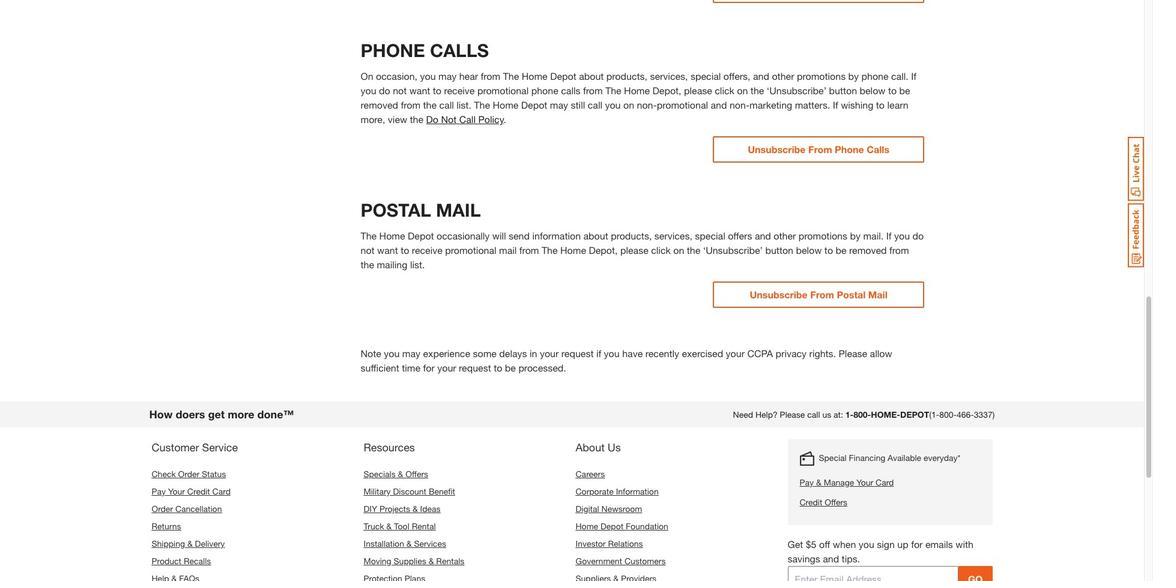 Task type: describe. For each thing, give the bounding box(es) containing it.
please inside the home depot occasionally will send information about products, services, special offers       and other promotions by mail. if you do not want to receive promotional mail from the home depot,       please click on the 'unsubscribe' button below to be removed from the mailing list.
[[621, 245, 649, 256]]

service
[[202, 441, 238, 454]]

product
[[152, 556, 182, 567]]

'unsubscribe' inside the home depot occasionally will send information about products, services, special offers       and other promotions by mail. if you do not want to receive promotional mail from the home depot,       please click on the 'unsubscribe' button below to be removed from the mailing list.
[[704, 245, 763, 256]]

1-
[[846, 410, 854, 420]]

shipping
[[152, 539, 185, 549]]

on inside the home depot occasionally will send information about products, services, special offers       and other promotions by mail. if you do not want to receive promotional mail from the home depot,       please click on the 'unsubscribe' button below to be removed from the mailing list.
[[674, 245, 685, 256]]

0 horizontal spatial your
[[438, 362, 456, 374]]

returns
[[152, 522, 181, 532]]

us
[[823, 410, 832, 420]]

to left learn
[[877, 99, 885, 111]]

and inside get $5 off when you sign up for emails with savings and tips.
[[823, 553, 840, 565]]

if inside the home depot occasionally will send information about products, services, special offers       and other promotions by mail. if you do not want to receive promotional mail from the home depot,       please click on the 'unsubscribe' button below to be removed from the mailing list.
[[887, 230, 892, 242]]

'unsubscribe' inside on occasion, you may hear from the home depot about products, services, special offers, and other         promotions by phone call. if you do not want to receive promotional phone calls from the home depot,          please click on the 'unsubscribe' button below to be removed from the call list. the home depot may          still call you on non-promotional and non-marketing matters. if wishing to learn more, view           the
[[767, 85, 827, 96]]

special
[[819, 453, 847, 463]]

information
[[533, 230, 581, 242]]

sufficient
[[361, 362, 400, 374]]

order cancellation link
[[152, 504, 222, 514]]

the up policy
[[474, 99, 490, 111]]

calls
[[867, 144, 890, 155]]

pay for pay your credit card
[[152, 487, 166, 497]]

digital newsroom
[[576, 504, 643, 514]]

about us
[[576, 441, 621, 454]]

you right 'still'
[[605, 99, 621, 111]]

1 vertical spatial may
[[550, 99, 569, 111]]

customer
[[152, 441, 199, 454]]

live chat image
[[1129, 137, 1145, 201]]

wishing
[[841, 99, 874, 111]]

will
[[493, 230, 506, 242]]

installation & services link
[[364, 539, 446, 549]]

other inside on occasion, you may hear from the home depot about products, services, special offers, and other         promotions by phone call. if you do not want to receive promotional phone calls from the home depot,          please click on the 'unsubscribe' button below to be removed from the call list. the home depot may          still call you on non-promotional and non-marketing matters. if wishing to learn more, view           the
[[772, 70, 795, 82]]

truck
[[364, 522, 384, 532]]

experience
[[423, 348, 471, 359]]

government customers
[[576, 556, 666, 567]]

information
[[616, 487, 659, 497]]

promotions inside on occasion, you may hear from the home depot about products, services, special offers, and other         promotions by phone call. if you do not want to receive promotional phone calls from the home depot,          please click on the 'unsubscribe' button below to be removed from the call list. the home depot may          still call you on non-promotional and non-marketing matters. if wishing to learn more, view           the
[[797, 70, 846, 82]]

ideas
[[420, 504, 441, 514]]

0 vertical spatial may
[[439, 70, 457, 82]]

2 non- from the left
[[730, 99, 750, 111]]

moving supplies & rentals link
[[364, 556, 465, 567]]

pay & manage your card link
[[800, 477, 961, 489]]

still
[[571, 99, 585, 111]]

1 vertical spatial please
[[780, 410, 805, 420]]

military discount benefit
[[364, 487, 455, 497]]

more,
[[361, 114, 385, 125]]

depot
[[901, 410, 930, 420]]

truck & tool rental link
[[364, 522, 436, 532]]

& for shipping & delivery
[[187, 539, 193, 549]]

government
[[576, 556, 623, 567]]

more
[[228, 408, 254, 421]]

newsroom
[[602, 504, 643, 514]]

0 horizontal spatial offers
[[406, 469, 429, 480]]

on occasion, you may hear from the home depot about products, services, special offers, and other         promotions by phone call. if you do not want to receive promotional phone calls from the home depot,          please click on the 'unsubscribe' button below to be removed from the call list. the home depot may          still call you on non-promotional and non-marketing matters. if wishing to learn more, view           the
[[361, 70, 917, 125]]

help?
[[756, 410, 778, 420]]

discount
[[393, 487, 427, 497]]

special inside the home depot occasionally will send information about products, services, special offers       and other promotions by mail. if you do not want to receive promotional mail from the home depot,       please click on the 'unsubscribe' button below to be removed from the mailing list.
[[695, 230, 726, 242]]

receive inside the home depot occasionally will send information about products, services, special offers       and other promotions by mail. if you do not want to receive promotional mail from the home depot,       please click on the 'unsubscribe' button below to be removed from the mailing list.
[[412, 245, 443, 256]]

2 horizontal spatial on
[[738, 85, 748, 96]]

about
[[576, 441, 605, 454]]

processed.
[[519, 362, 567, 374]]

please inside on occasion, you may hear from the home depot about products, services, special offers, and other         promotions by phone call. if you do not want to receive promotional phone calls from the home depot,          please click on the 'unsubscribe' button below to be removed from the call list. the home depot may          still call you on non-promotional and non-marketing matters. if wishing to learn more, view           the
[[684, 85, 713, 96]]

0 horizontal spatial your
[[168, 487, 185, 497]]

1 horizontal spatial card
[[876, 478, 894, 488]]

services, inside the home depot occasionally will send information about products, services, special offers       and other promotions by mail. if you do not want to receive promotional mail from the home depot,       please click on the 'unsubscribe' button below to be removed from the mailing list.
[[655, 230, 693, 242]]

phone
[[835, 144, 865, 155]]

unsubscribe from phone calls
[[748, 144, 890, 155]]

0 vertical spatial promotional
[[478, 85, 529, 96]]

time
[[402, 362, 421, 374]]

please inside note you may experience some delays in your request if you         have recently exercised your ccpa privacy rights.         please allow sufficient time for your request to be processed.
[[839, 348, 868, 359]]

click inside the home depot occasionally will send information about products, services, special offers       and other promotions by mail. if you do not want to receive promotional mail from the home depot,       please click on the 'unsubscribe' button below to be removed from the mailing list.
[[652, 245, 671, 256]]

to up learn
[[889, 85, 897, 96]]

shipping & delivery
[[152, 539, 225, 549]]

need
[[733, 410, 754, 420]]

1 horizontal spatial your
[[540, 348, 559, 359]]

& for installation & services
[[407, 539, 412, 549]]

services, inside on occasion, you may hear from the home depot about products, services, special offers, and other         promotions by phone call. if you do not want to receive promotional phone calls from the home depot,          please click on the 'unsubscribe' button below to be removed from the call list. the home depot may          still call you on non-promotional and non-marketing matters. if wishing to learn more, view           the
[[650, 70, 688, 82]]

specials
[[364, 469, 396, 480]]

call
[[460, 114, 476, 125]]

credit offers
[[800, 498, 848, 508]]

offers
[[728, 230, 753, 242]]

receive inside on occasion, you may hear from the home depot about products, services, special offers, and other         promotions by phone call. if you do not want to receive promotional phone calls from the home depot,          please click on the 'unsubscribe' button below to be removed from the call list. the home depot may          still call you on non-promotional and non-marketing matters. if wishing to learn more, view           the
[[444, 85, 475, 96]]

available
[[888, 453, 922, 463]]

mail
[[869, 289, 888, 300]]

projects
[[380, 504, 410, 514]]

about inside on occasion, you may hear from the home depot about products, services, special offers, and other         promotions by phone call. if you do not want to receive promotional phone calls from the home depot,          please click on the 'unsubscribe' button below to be removed from the call list. the home depot may          still call you on non-promotional and non-marketing matters. if wishing to learn more, view           the
[[579, 70, 604, 82]]

emails
[[926, 539, 954, 550]]

privacy
[[776, 348, 807, 359]]

3337)
[[975, 410, 995, 420]]

not inside the home depot occasionally will send information about products, services, special offers       and other promotions by mail. if you do not want to receive promotional mail from the home depot,       please click on the 'unsubscribe' button below to be removed from the mailing list.
[[361, 245, 375, 256]]

products, inside the home depot occasionally will send information about products, services, special offers       and other promotions by mail. if you do not want to receive promotional mail from the home depot,       please click on the 'unsubscribe' button below to be removed from the mailing list.
[[611, 230, 652, 242]]

mailing
[[377, 259, 408, 270]]

rights.
[[810, 348, 837, 359]]

marketing
[[750, 99, 793, 111]]

recently
[[646, 348, 680, 359]]

supplies
[[394, 556, 427, 567]]

allow
[[871, 348, 893, 359]]

diy projects & ideas link
[[364, 504, 441, 514]]

moving
[[364, 556, 392, 567]]

for inside note you may experience some delays in your request if you         have recently exercised your ccpa privacy rights.         please allow sufficient time for your request to be processed.
[[423, 362, 435, 374]]

benefit
[[429, 487, 455, 497]]

corporate information link
[[576, 487, 659, 497]]

other inside the home depot occasionally will send information about products, services, special offers       and other promotions by mail. if you do not want to receive promotional mail from the home depot,       please click on the 'unsubscribe' button below to be removed from the mailing list.
[[774, 230, 796, 242]]

removed inside the home depot occasionally will send information about products, services, special offers       and other promotions by mail. if you do not want to receive promotional mail from the home depot,       please click on the 'unsubscribe' button below to be removed from the mailing list.
[[850, 245, 887, 256]]

services
[[414, 539, 446, 549]]

up
[[898, 539, 909, 550]]

1 800- from the left
[[854, 410, 872, 420]]

and down the offers,
[[711, 99, 727, 111]]

& left 'ideas'
[[413, 504, 418, 514]]

credit offers link
[[800, 496, 961, 509]]

rentals
[[436, 556, 465, 567]]

the right calls
[[606, 85, 622, 96]]

do inside on occasion, you may hear from the home depot about products, services, special offers, and other         promotions by phone call. if you do not want to receive promotional phone calls from the home depot,          please click on the 'unsubscribe' button below to be removed from the call list. the home depot may          still call you on non-promotional and non-marketing matters. if wishing to learn more, view           the
[[379, 85, 390, 96]]

from for phone calls
[[809, 144, 833, 155]]

savings
[[788, 553, 821, 565]]

postal
[[361, 200, 431, 221]]

you down on
[[361, 85, 377, 96]]

1 non- from the left
[[637, 99, 657, 111]]

be inside on occasion, you may hear from the home depot about products, services, special offers, and other         promotions by phone call. if you do not want to receive promotional phone calls from the home depot,          please click on the 'unsubscribe' button below to be removed from the call list. the home depot may          still call you on non-promotional and non-marketing matters. if wishing to learn more, view           the
[[900, 85, 911, 96]]

0 vertical spatial order
[[178, 469, 200, 480]]

0 vertical spatial request
[[562, 348, 594, 359]]

installation
[[364, 539, 404, 549]]

& for truck & tool rental
[[387, 522, 392, 532]]

to up do
[[433, 85, 442, 96]]

depot, inside on occasion, you may hear from the home depot about products, services, special offers, and other         promotions by phone call. if you do not want to receive promotional phone calls from the home depot,          please click on the 'unsubscribe' button below to be removed from the call list. the home depot may          still call you on non-promotional and non-marketing matters. if wishing to learn more, view           the
[[653, 85, 682, 96]]

get
[[788, 539, 804, 550]]

want inside on occasion, you may hear from the home depot about products, services, special offers, and other         promotions by phone call. if you do not want to receive promotional phone calls from the home depot,          please click on the 'unsubscribe' button below to be removed from the call list. the home depot may          still call you on non-promotional and non-marketing matters. if wishing to learn more, view           the
[[410, 85, 430, 96]]

1 vertical spatial request
[[459, 362, 491, 374]]

mail.
[[864, 230, 884, 242]]

depot left 'still'
[[522, 99, 548, 111]]

mail
[[499, 245, 517, 256]]

the home depot occasionally will send information about products, services, special offers       and other promotions by mail. if you do not want to receive promotional mail from the home depot,       please click on the 'unsubscribe' button below to be removed from the mailing list.
[[361, 230, 924, 270]]

.
[[504, 114, 507, 125]]



Task type: vqa. For each thing, say whether or not it's contained in the screenshot.
#1 Home Improvement Retailer
no



Task type: locate. For each thing, give the bounding box(es) containing it.
phone calls
[[361, 40, 489, 61]]

1 vertical spatial credit
[[800, 498, 823, 508]]

0 horizontal spatial below
[[797, 245, 822, 256]]

your up order cancellation
[[168, 487, 185, 497]]

0 horizontal spatial receive
[[412, 245, 443, 256]]

how doers get more done™
[[149, 408, 294, 421]]

done™
[[257, 408, 294, 421]]

promotions inside the home depot occasionally will send information about products, services, special offers       and other promotions by mail. if you do not want to receive promotional mail from the home depot,       please click on the 'unsubscribe' button below to be removed from the mailing list.
[[799, 230, 848, 242]]

1 vertical spatial depot,
[[589, 245, 618, 256]]

not down the postal
[[361, 245, 375, 256]]

delays
[[500, 348, 527, 359]]

pay your credit card
[[152, 487, 231, 497]]

send
[[509, 230, 530, 242]]

may up time
[[403, 348, 421, 359]]

learn
[[888, 99, 909, 111]]

not
[[441, 114, 457, 125]]

'unsubscribe' down offers
[[704, 245, 763, 256]]

you left sign
[[859, 539, 875, 550]]

1 horizontal spatial button
[[830, 85, 858, 96]]

1 horizontal spatial 'unsubscribe'
[[767, 85, 827, 96]]

1 vertical spatial be
[[836, 245, 847, 256]]

1 horizontal spatial call
[[588, 99, 603, 111]]

want
[[410, 85, 430, 96], [377, 245, 398, 256]]

1 vertical spatial below
[[797, 245, 822, 256]]

check
[[152, 469, 176, 480]]

pay up credit offers
[[800, 478, 814, 488]]

depot,
[[653, 85, 682, 96], [589, 245, 618, 256]]

from left phone
[[809, 144, 833, 155]]

offers down manage
[[825, 498, 848, 508]]

credit
[[187, 487, 210, 497], [800, 498, 823, 508]]

0 horizontal spatial may
[[403, 348, 421, 359]]

investor relations link
[[576, 539, 643, 549]]

1 vertical spatial removed
[[850, 245, 887, 256]]

check order status link
[[152, 469, 226, 480]]

careers
[[576, 469, 605, 480]]

order up returns
[[152, 504, 173, 514]]

0 vertical spatial 'unsubscribe'
[[767, 85, 827, 96]]

receive down hear
[[444, 85, 475, 96]]

product recalls
[[152, 556, 211, 567]]

0 vertical spatial other
[[772, 70, 795, 82]]

1 horizontal spatial pay
[[800, 478, 814, 488]]

be down 'delays'
[[505, 362, 516, 374]]

foundation
[[626, 522, 669, 532]]

& left tool
[[387, 522, 392, 532]]

offers up discount
[[406, 469, 429, 480]]

0 vertical spatial removed
[[361, 99, 398, 111]]

to down some
[[494, 362, 503, 374]]

1 horizontal spatial request
[[562, 348, 594, 359]]

by up wishing
[[849, 70, 859, 82]]

1 vertical spatial button
[[766, 245, 794, 256]]

removed
[[361, 99, 398, 111], [850, 245, 887, 256]]

you up sufficient
[[384, 348, 400, 359]]

1 horizontal spatial want
[[410, 85, 430, 96]]

please left allow
[[839, 348, 868, 359]]

0 vertical spatial not
[[393, 85, 407, 96]]

if left wishing
[[833, 99, 839, 111]]

status
[[202, 469, 226, 480]]

unsubscribe for postal mail
[[750, 289, 808, 300]]

note
[[361, 348, 382, 359]]

1 vertical spatial from
[[811, 289, 835, 300]]

order up pay your credit card
[[178, 469, 200, 480]]

product recalls link
[[152, 556, 211, 567]]

moving supplies & rentals
[[364, 556, 465, 567]]

0 vertical spatial be
[[900, 85, 911, 96]]

rental
[[412, 522, 436, 532]]

want inside the home depot occasionally will send information about products, services, special offers       and other promotions by mail. if you do not want to receive promotional mail from the home depot,       please click on the 'unsubscribe' button below to be removed from the mailing list.
[[377, 245, 398, 256]]

you
[[420, 70, 436, 82], [361, 85, 377, 96], [605, 99, 621, 111], [895, 230, 910, 242], [384, 348, 400, 359], [604, 348, 620, 359], [859, 539, 875, 550]]

0 horizontal spatial credit
[[187, 487, 210, 497]]

button inside on occasion, you may hear from the home depot about products, services, special offers, and other         promotions by phone call. if you do not want to receive promotional phone calls from the home depot,          please click on the 'unsubscribe' button below to be removed from the call list. the home depot may          still call you on non-promotional and non-marketing matters. if wishing to learn more, view           the
[[830, 85, 858, 96]]

to inside note you may experience some delays in your request if you         have recently exercised your ccpa privacy rights.         please allow sufficient time for your request to be processed.
[[494, 362, 503, 374]]

& up supplies in the left of the page
[[407, 539, 412, 549]]

and inside the home depot occasionally will send information about products, services, special offers       and other promotions by mail. if you do not want to receive promotional mail from the home depot,       please click on the 'unsubscribe' button below to be removed from the mailing list.
[[755, 230, 772, 242]]

do inside the home depot occasionally will send information about products, services, special offers       and other promotions by mail. if you do not want to receive promotional mail from the home depot,       please click on the 'unsubscribe' button below to be removed from the mailing list.
[[913, 230, 924, 242]]

investor relations
[[576, 539, 643, 549]]

1 horizontal spatial on
[[674, 245, 685, 256]]

get $5 off when you sign up for emails with savings and tips.
[[788, 539, 974, 565]]

button up wishing
[[830, 85, 858, 96]]

occasionally
[[437, 230, 490, 242]]

card up "credit offers" link
[[876, 478, 894, 488]]

1 vertical spatial special
[[695, 230, 726, 242]]

not inside on occasion, you may hear from the home depot about products, services, special offers, and other         promotions by phone call. if you do not want to receive promotional phone calls from the home depot,          please click on the 'unsubscribe' button below to be removed from the call list. the home depot may          still call you on non-promotional and non-marketing matters. if wishing to learn more, view           the
[[393, 85, 407, 96]]

1 vertical spatial receive
[[412, 245, 443, 256]]

the down the postal
[[361, 230, 377, 242]]

0 horizontal spatial button
[[766, 245, 794, 256]]

from for postal mail
[[811, 289, 835, 300]]

2 horizontal spatial if
[[912, 70, 917, 82]]

800-
[[854, 410, 872, 420], [940, 410, 957, 420]]

by inside on occasion, you may hear from the home depot about products, services, special offers, and other         promotions by phone call. if you do not want to receive promotional phone calls from the home depot,          please click on the 'unsubscribe' button below to be removed from the call list. the home depot may          still call you on non-promotional and non-marketing matters. if wishing to learn more, view           the
[[849, 70, 859, 82]]

about inside the home depot occasionally will send information about products, services, special offers       and other promotions by mail. if you do not want to receive promotional mail from the home depot,       please click on the 'unsubscribe' button below to be removed from the mailing list.
[[584, 230, 609, 242]]

the right hear
[[503, 70, 519, 82]]

offers,
[[724, 70, 751, 82]]

0 vertical spatial below
[[860, 85, 886, 96]]

0 horizontal spatial card
[[212, 487, 231, 497]]

hear
[[460, 70, 478, 82]]

0 horizontal spatial order
[[152, 504, 173, 514]]

card down the status
[[212, 487, 231, 497]]

1 horizontal spatial your
[[857, 478, 874, 488]]

click inside on occasion, you may hear from the home depot about products, services, special offers, and other         promotions by phone call. if you do not want to receive promotional phone calls from the home depot,          please click on the 'unsubscribe' button below to be removed from the call list. the home depot may          still call you on non-promotional and non-marketing matters. if wishing to learn more, view           the
[[715, 85, 735, 96]]

1 horizontal spatial click
[[715, 85, 735, 96]]

about right information
[[584, 230, 609, 242]]

some
[[473, 348, 497, 359]]

feedback link image
[[1129, 203, 1145, 268]]

call.
[[892, 70, 909, 82]]

1 vertical spatial phone
[[532, 85, 559, 96]]

not down occasion,
[[393, 85, 407, 96]]

by left mail.
[[851, 230, 861, 242]]

removed down mail.
[[850, 245, 887, 256]]

removed inside on occasion, you may hear from the home depot about products, services, special offers, and other         promotions by phone call. if you do not want to receive promotional phone calls from the home depot,          please click on the 'unsubscribe' button below to be removed from the call list. the home depot may          still call you on non-promotional and non-marketing matters. if wishing to learn more, view           the
[[361, 99, 398, 111]]

corporate information
[[576, 487, 659, 497]]

receive down occasionally
[[412, 245, 443, 256]]

depot, inside the home depot occasionally will send information about products, services, special offers       and other promotions by mail. if you do not want to receive promotional mail from the home depot,       please click on the 'unsubscribe' button below to be removed from the mailing list.
[[589, 245, 618, 256]]

truck & tool rental
[[364, 522, 436, 532]]

be down 'call.'
[[900, 85, 911, 96]]

& up recalls
[[187, 539, 193, 549]]

promotions left mail.
[[799, 230, 848, 242]]

cancellation
[[175, 504, 222, 514]]

2 horizontal spatial call
[[808, 410, 821, 420]]

delivery
[[195, 539, 225, 549]]

your right in at the left of page
[[540, 348, 559, 359]]

view
[[388, 114, 408, 125]]

on
[[738, 85, 748, 96], [624, 99, 635, 111], [674, 245, 685, 256]]

for right time
[[423, 362, 435, 374]]

home depot foundation
[[576, 522, 669, 532]]

call right 'still'
[[588, 99, 603, 111]]

for inside get $5 off when you sign up for emails with savings and tips.
[[912, 539, 923, 550]]

0 vertical spatial if
[[912, 70, 917, 82]]

1 horizontal spatial 800-
[[940, 410, 957, 420]]

your down "financing"
[[857, 478, 874, 488]]

do down occasion,
[[379, 85, 390, 96]]

special left the offers,
[[691, 70, 721, 82]]

mail
[[436, 200, 481, 221]]

1 vertical spatial by
[[851, 230, 861, 242]]

1 vertical spatial want
[[377, 245, 398, 256]]

unsubscribe from postal mail
[[750, 289, 888, 300]]

0 horizontal spatial call
[[440, 99, 454, 111]]

may down calls
[[550, 99, 569, 111]]

pay for pay & manage your card
[[800, 478, 814, 488]]

0 horizontal spatial for
[[423, 362, 435, 374]]

do right mail.
[[913, 230, 924, 242]]

0 vertical spatial by
[[849, 70, 859, 82]]

customers
[[625, 556, 666, 567]]

'unsubscribe' up matters.
[[767, 85, 827, 96]]

1 vertical spatial on
[[624, 99, 635, 111]]

and down off
[[823, 553, 840, 565]]

0 vertical spatial promotions
[[797, 70, 846, 82]]

0 vertical spatial from
[[809, 144, 833, 155]]

check order status
[[152, 469, 226, 480]]

depot up calls
[[551, 70, 577, 82]]

0 vertical spatial want
[[410, 85, 430, 96]]

0 horizontal spatial non-
[[637, 99, 657, 111]]

investor
[[576, 539, 606, 549]]

please
[[684, 85, 713, 96], [621, 245, 649, 256]]

1 horizontal spatial offers
[[825, 498, 848, 508]]

you down the phone calls
[[420, 70, 436, 82]]

call up not
[[440, 99, 454, 111]]

may inside note you may experience some delays in your request if you         have recently exercised your ccpa privacy rights.         please allow sufficient time for your request to be processed.
[[403, 348, 421, 359]]

1 horizontal spatial non-
[[730, 99, 750, 111]]

you inside the home depot occasionally will send information about products, services, special offers       and other promotions by mail. if you do not want to receive promotional mail from the home depot,       please click on the 'unsubscribe' button below to be removed from the mailing list.
[[895, 230, 910, 242]]

& for specials & offers
[[398, 469, 403, 480]]

you right if
[[604, 348, 620, 359]]

request left if
[[562, 348, 594, 359]]

unsubscribe inside button
[[750, 289, 808, 300]]

be inside the home depot occasionally will send information about products, services, special offers       and other promotions by mail. if you do not want to receive promotional mail from the home depot,       please click on the 'unsubscribe' button below to be removed from the mailing list.
[[836, 245, 847, 256]]

about up calls
[[579, 70, 604, 82]]

by
[[849, 70, 859, 82], [851, 230, 861, 242]]

tips.
[[842, 553, 861, 565]]

0 vertical spatial list.
[[457, 99, 472, 111]]

be inside note you may experience some delays in your request if you         have recently exercised your ccpa privacy rights.         please allow sufficient time for your request to be processed.
[[505, 362, 516, 374]]

if
[[597, 348, 602, 359]]

below up wishing
[[860, 85, 886, 96]]

special inside on occasion, you may hear from the home depot about products, services, special offers, and other         promotions by phone call. if you do not want to receive promotional phone calls from the home depot,          please click on the 'unsubscribe' button below to be removed from the call list. the home depot may          still call you on non-promotional and non-marketing matters. if wishing to learn more, view           the
[[691, 70, 721, 82]]

want down occasion,
[[410, 85, 430, 96]]

request
[[562, 348, 594, 359], [459, 362, 491, 374]]

products, inside on occasion, you may hear from the home depot about products, services, special offers, and other         promotions by phone call. if you do not want to receive promotional phone calls from the home depot,          please click on the 'unsubscribe' button below to be removed from the call list. the home depot may          still call you on non-promotional and non-marketing matters. if wishing to learn more, view           the
[[607, 70, 648, 82]]

0 vertical spatial products,
[[607, 70, 648, 82]]

careers link
[[576, 469, 605, 480]]

& down services
[[429, 556, 434, 567]]

0 vertical spatial receive
[[444, 85, 475, 96]]

receive
[[444, 85, 475, 96], [412, 245, 443, 256]]

(1-
[[930, 410, 940, 420]]

800- right depot
[[940, 410, 957, 420]]

1 vertical spatial not
[[361, 245, 375, 256]]

1 vertical spatial promotions
[[799, 230, 848, 242]]

1 vertical spatial if
[[833, 99, 839, 111]]

postal mail
[[361, 200, 481, 221]]

calls
[[561, 85, 581, 96]]

2 vertical spatial may
[[403, 348, 421, 359]]

the down information
[[542, 245, 558, 256]]

other right offers
[[774, 230, 796, 242]]

corporate
[[576, 487, 614, 497]]

digital newsroom link
[[576, 504, 643, 514]]

button up unsubscribe from postal mail
[[766, 245, 794, 256]]

depot up investor relations link
[[601, 522, 624, 532]]

0 horizontal spatial removed
[[361, 99, 398, 111]]

1 vertical spatial please
[[621, 245, 649, 256]]

promotions up matters.
[[797, 70, 846, 82]]

resources
[[364, 441, 415, 454]]

military discount benefit link
[[364, 487, 455, 497]]

depot down postal mail
[[408, 230, 434, 242]]

1 vertical spatial offers
[[825, 498, 848, 508]]

0 horizontal spatial not
[[361, 245, 375, 256]]

do
[[426, 114, 439, 125]]

0 vertical spatial on
[[738, 85, 748, 96]]

on
[[361, 70, 374, 82]]

button inside the home depot occasionally will send information about products, services, special offers       and other promotions by mail. if you do not want to receive promotional mail from the home depot,       please click on the 'unsubscribe' button below to be removed from the mailing list.
[[766, 245, 794, 256]]

0 horizontal spatial please
[[621, 245, 649, 256]]

0 vertical spatial unsubscribe
[[748, 144, 806, 155]]

and right the offers,
[[754, 70, 770, 82]]

phone left 'call.'
[[862, 70, 889, 82]]

0 horizontal spatial click
[[652, 245, 671, 256]]

diy
[[364, 504, 377, 514]]

be up "postal" at the right of the page
[[836, 245, 847, 256]]

0 vertical spatial for
[[423, 362, 435, 374]]

special left offers
[[695, 230, 726, 242]]

from inside button
[[811, 289, 835, 300]]

1 horizontal spatial be
[[836, 245, 847, 256]]

1 vertical spatial promotional
[[657, 99, 709, 111]]

to up mailing
[[401, 245, 409, 256]]

1 horizontal spatial list.
[[457, 99, 472, 111]]

pay down check
[[152, 487, 166, 497]]

800- right "at:"
[[854, 410, 872, 420]]

us
[[608, 441, 621, 454]]

2 horizontal spatial be
[[900, 85, 911, 96]]

matters.
[[795, 99, 831, 111]]

0 horizontal spatial list.
[[410, 259, 425, 270]]

list. inside on occasion, you may hear from the home depot about products, services, special offers, and other         promotions by phone call. if you do not want to receive promotional phone calls from the home depot,          please click on the 'unsubscribe' button below to be removed from the call list. the home depot may          still call you on non-promotional and non-marketing matters. if wishing to learn more, view           the
[[457, 99, 472, 111]]

0 horizontal spatial 'unsubscribe'
[[704, 245, 763, 256]]

0 horizontal spatial please
[[780, 410, 805, 420]]

doers
[[176, 408, 205, 421]]

ccpa
[[748, 348, 773, 359]]

below inside on occasion, you may hear from the home depot about products, services, special offers, and other         promotions by phone call. if you do not want to receive promotional phone calls from the home depot,          please click on the 'unsubscribe' button below to be removed from the call list. the home depot may          still call you on non-promotional and non-marketing matters. if wishing to learn more, view           the
[[860, 85, 886, 96]]

and right offers
[[755, 230, 772, 242]]

off
[[820, 539, 831, 550]]

you right mail.
[[895, 230, 910, 242]]

you inside get $5 off when you sign up for emails with savings and tips.
[[859, 539, 875, 550]]

diy projects & ideas
[[364, 504, 441, 514]]

button
[[830, 85, 858, 96], [766, 245, 794, 256]]

0 horizontal spatial if
[[833, 99, 839, 111]]

if right mail.
[[887, 230, 892, 242]]

removed up more,
[[361, 99, 398, 111]]

0 vertical spatial depot,
[[653, 85, 682, 96]]

promotional
[[478, 85, 529, 96], [657, 99, 709, 111], [445, 245, 497, 256]]

military
[[364, 487, 391, 497]]

want up mailing
[[377, 245, 398, 256]]

list. up 'do not call policy' link
[[457, 99, 472, 111]]

466-
[[957, 410, 975, 420]]

below inside the home depot occasionally will send information about products, services, special offers       and other promotions by mail. if you do not want to receive promotional mail from the home depot,       please click on the 'unsubscribe' button below to be removed from the mailing list.
[[797, 245, 822, 256]]

0 horizontal spatial pay
[[152, 487, 166, 497]]

0 horizontal spatial depot,
[[589, 245, 618, 256]]

below up unsubscribe from postal mail
[[797, 245, 822, 256]]

request down some
[[459, 362, 491, 374]]

0 vertical spatial phone
[[862, 70, 889, 82]]

to up unsubscribe from postal mail
[[825, 245, 834, 256]]

1 horizontal spatial if
[[887, 230, 892, 242]]

promotional inside the home depot occasionally will send information about products, services, special offers       and other promotions by mail. if you do not want to receive promotional mail from the home depot,       please click on the 'unsubscribe' button below to be removed from the mailing list.
[[445, 245, 497, 256]]

products,
[[607, 70, 648, 82], [611, 230, 652, 242]]

0 vertical spatial about
[[579, 70, 604, 82]]

1 horizontal spatial please
[[839, 348, 868, 359]]

2 vertical spatial if
[[887, 230, 892, 242]]

2 vertical spatial promotional
[[445, 245, 497, 256]]

credit down pay & manage your card
[[800, 498, 823, 508]]

sign
[[878, 539, 895, 550]]

exercised
[[682, 348, 724, 359]]

& inside pay & manage your card link
[[817, 478, 822, 488]]

other up marketing
[[772, 70, 795, 82]]

list. right mailing
[[410, 259, 425, 270]]

unsubscribe for phone calls
[[748, 144, 806, 155]]

2 horizontal spatial may
[[550, 99, 569, 111]]

Enter Email Address text field
[[788, 567, 959, 582]]

credit up cancellation
[[187, 487, 210, 497]]

get
[[208, 408, 225, 421]]

call left us
[[808, 410, 821, 420]]

1 horizontal spatial receive
[[444, 85, 475, 96]]

from left "postal" at the right of the page
[[811, 289, 835, 300]]

please right help?
[[780, 410, 805, 420]]

& left manage
[[817, 478, 822, 488]]

phone left calls
[[532, 85, 559, 96]]

from inside button
[[809, 144, 833, 155]]

2 horizontal spatial your
[[726, 348, 745, 359]]

1 horizontal spatial may
[[439, 70, 457, 82]]

your left ccpa
[[726, 348, 745, 359]]

unsubscribe inside button
[[748, 144, 806, 155]]

& up military discount benefit link
[[398, 469, 403, 480]]

by inside the home depot occasionally will send information about products, services, special offers       and other promotions by mail. if you do not want to receive promotional mail from the home depot,       please click on the 'unsubscribe' button below to be removed from the mailing list.
[[851, 230, 861, 242]]

your
[[540, 348, 559, 359], [726, 348, 745, 359], [438, 362, 456, 374]]

2 800- from the left
[[940, 410, 957, 420]]

0 vertical spatial credit
[[187, 487, 210, 497]]

1 horizontal spatial phone
[[862, 70, 889, 82]]

list. inside the home depot occasionally will send information about products, services, special offers       and other promotions by mail. if you do not want to receive promotional mail from the home depot,       please click on the 'unsubscribe' button below to be removed from the mailing list.
[[410, 259, 425, 270]]

1 vertical spatial order
[[152, 504, 173, 514]]

your down 'experience' at left bottom
[[438, 362, 456, 374]]

to
[[433, 85, 442, 96], [889, 85, 897, 96], [877, 99, 885, 111], [401, 245, 409, 256], [825, 245, 834, 256], [494, 362, 503, 374]]

depot inside the home depot occasionally will send information about products, services, special offers       and other promotions by mail. if you do not want to receive promotional mail from the home depot,       please click on the 'unsubscribe' button below to be removed from the mailing list.
[[408, 230, 434, 242]]

if right 'call.'
[[912, 70, 917, 82]]

other
[[772, 70, 795, 82], [774, 230, 796, 242]]

& for pay & manage your card
[[817, 478, 822, 488]]

2 vertical spatial on
[[674, 245, 685, 256]]

1 horizontal spatial do
[[913, 230, 924, 242]]

for right up
[[912, 539, 923, 550]]

may left hear
[[439, 70, 457, 82]]



